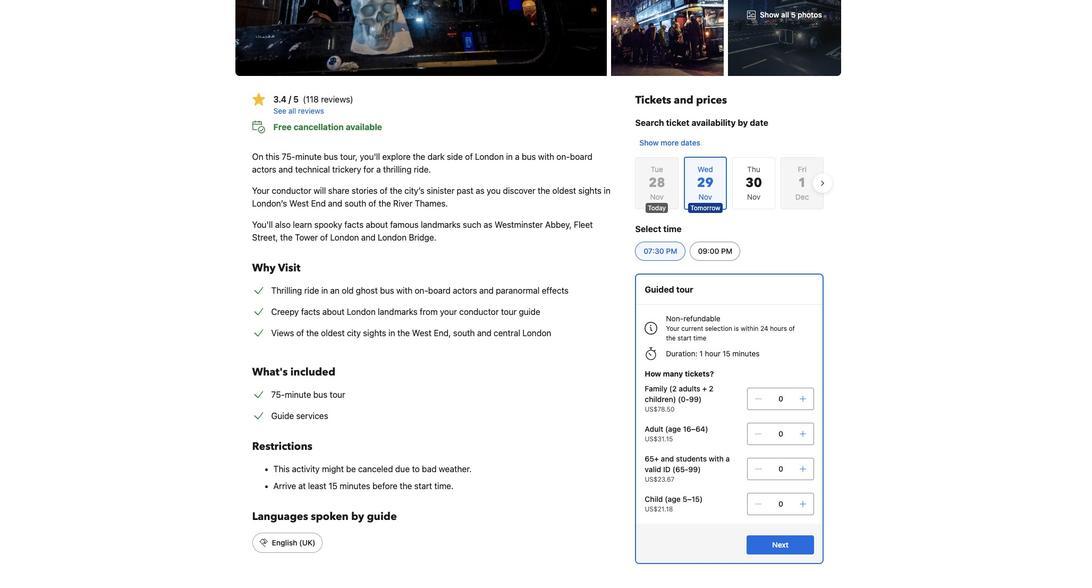 Task type: locate. For each thing, give the bounding box(es) containing it.
1 vertical spatial start
[[414, 481, 432, 491]]

be
[[346, 464, 356, 474]]

0 vertical spatial board
[[570, 152, 592, 162]]

1 horizontal spatial by
[[738, 118, 748, 128]]

nov up today
[[650, 192, 664, 201]]

abbey,
[[545, 220, 572, 230]]

oldest
[[552, 186, 576, 196], [321, 328, 345, 338]]

1 vertical spatial your
[[666, 325, 680, 333]]

free
[[273, 122, 292, 132]]

nov
[[650, 192, 664, 201], [747, 192, 761, 201]]

1 vertical spatial 15
[[329, 481, 337, 491]]

show down "search"
[[639, 138, 659, 147]]

1 vertical spatial guide
[[367, 510, 397, 524]]

and inside you'll also learn spooky facts about famous landmarks such as westminster abbey, fleet street, the tower of london and london bridge.
[[361, 233, 376, 242]]

facts down ride
[[301, 307, 320, 317]]

tour down included
[[330, 390, 345, 400]]

pm for 09:00 pm
[[721, 247, 732, 256]]

0 horizontal spatial by
[[351, 510, 364, 524]]

the down the creepy facts about london landmarks from your conductor tour guide at the bottom of the page
[[397, 328, 410, 338]]

bus right ghost on the left
[[380, 286, 394, 295]]

0 horizontal spatial start
[[414, 481, 432, 491]]

1 horizontal spatial landmarks
[[421, 220, 461, 230]]

0 vertical spatial facts
[[344, 220, 364, 230]]

services
[[296, 411, 328, 421]]

why visit
[[252, 261, 300, 275]]

arrive
[[273, 481, 296, 491]]

conductor up london's
[[272, 186, 311, 196]]

a right students
[[726, 454, 730, 463]]

99) down adults
[[689, 395, 702, 404]]

75- right this
[[282, 152, 295, 162]]

1 horizontal spatial on-
[[556, 152, 570, 162]]

hour
[[705, 349, 721, 358]]

0 vertical spatial actors
[[252, 165, 276, 174]]

4 0 from the top
[[779, 500, 783, 509]]

0 horizontal spatial sights
[[363, 328, 386, 338]]

fleet
[[574, 220, 593, 230]]

2 horizontal spatial with
[[709, 454, 724, 463]]

1 vertical spatial minute
[[285, 390, 311, 400]]

minutes down be
[[340, 481, 370, 491]]

15 for hour
[[723, 349, 730, 358]]

0 horizontal spatial guide
[[367, 510, 397, 524]]

landmarks up bridge. at the top
[[421, 220, 461, 230]]

0 horizontal spatial actors
[[252, 165, 276, 174]]

(age up us$21.18 on the right of the page
[[665, 495, 681, 504]]

1 vertical spatial (age
[[665, 495, 681, 504]]

minute up guide services
[[285, 390, 311, 400]]

1 horizontal spatial 1
[[798, 174, 806, 192]]

2 vertical spatial tour
[[330, 390, 345, 400]]

1 pm from the left
[[666, 247, 677, 256]]

1 down fri at the top right
[[798, 174, 806, 192]]

guide down before
[[367, 510, 397, 524]]

minutes for hour
[[732, 349, 760, 358]]

actors down the on
[[252, 165, 276, 174]]

facts right 'spooky'
[[344, 220, 364, 230]]

your conductor will share stories of the city's sinister past as you discover the oldest sights in london's west end and south of the river thames.
[[252, 186, 611, 208]]

board
[[570, 152, 592, 162], [428, 286, 451, 295]]

city
[[347, 328, 361, 338]]

conductor right your
[[459, 307, 499, 317]]

and down this
[[279, 165, 293, 174]]

1 vertical spatial south
[[453, 328, 475, 338]]

2 nov from the left
[[747, 192, 761, 201]]

15
[[723, 349, 730, 358], [329, 481, 337, 491]]

5 left photos
[[791, 10, 796, 19]]

bus
[[324, 152, 338, 162], [522, 152, 536, 162], [380, 286, 394, 295], [313, 390, 327, 400]]

explore
[[382, 152, 411, 162]]

0 horizontal spatial a
[[376, 165, 381, 174]]

1 horizontal spatial guide
[[519, 307, 540, 317]]

before
[[372, 481, 397, 491]]

see
[[273, 106, 286, 115]]

1 horizontal spatial with
[[538, 152, 554, 162]]

thrilling
[[383, 165, 412, 174]]

start inside non-refundable your current selection is within 24 hours of the start time
[[678, 334, 692, 342]]

as left "you"
[[476, 186, 484, 196]]

1 nov from the left
[[650, 192, 664, 201]]

0 vertical spatial 99)
[[689, 395, 702, 404]]

by right 'spoken'
[[351, 510, 364, 524]]

reviews
[[298, 106, 324, 115]]

show left photos
[[760, 10, 779, 19]]

landmarks up views of the oldest city sights in the west end, south and central london
[[378, 307, 418, 317]]

of inside on this 75-minute bus tour, you'll explore the dark side of london in a bus with on-board actors and technical trickery for a thrilling ride.
[[465, 152, 473, 162]]

2 (age from the top
[[665, 495, 681, 504]]

south right end,
[[453, 328, 475, 338]]

a inside 65+ and students with a valid id (65-99) us$23.67
[[726, 454, 730, 463]]

1 vertical spatial all
[[288, 106, 296, 115]]

with
[[538, 152, 554, 162], [396, 286, 412, 295], [709, 454, 724, 463]]

0 vertical spatial minute
[[295, 152, 322, 162]]

(age for 5–15)
[[665, 495, 681, 504]]

as inside the your conductor will share stories of the city's sinister past as you discover the oldest sights in london's west end and south of the river thames.
[[476, 186, 484, 196]]

0 vertical spatial about
[[366, 220, 388, 230]]

2 vertical spatial with
[[709, 454, 724, 463]]

the down the also
[[280, 233, 293, 242]]

1 horizontal spatial pm
[[721, 247, 732, 256]]

landmarks inside you'll also learn spooky facts about famous landmarks such as westminster abbey, fleet street, the tower of london and london bridge.
[[421, 220, 461, 230]]

weather.
[[439, 464, 472, 474]]

as
[[476, 186, 484, 196], [484, 220, 492, 230]]

0 horizontal spatial south
[[345, 199, 366, 208]]

spoken
[[311, 510, 349, 524]]

guide
[[271, 411, 294, 421]]

0 for family (2 adults + 2 children) (0-99)
[[779, 394, 783, 403]]

your up london's
[[252, 186, 270, 196]]

actors up your
[[453, 286, 477, 295]]

1 vertical spatial west
[[412, 328, 432, 338]]

1 inside fri 1 dec
[[798, 174, 806, 192]]

1 vertical spatial 5
[[293, 95, 299, 104]]

0 vertical spatial by
[[738, 118, 748, 128]]

of right hours
[[789, 325, 795, 333]]

what's included
[[252, 365, 335, 379]]

1 vertical spatial 75-
[[271, 390, 285, 400]]

also
[[275, 220, 291, 230]]

tour up central
[[501, 307, 517, 317]]

and down stories
[[361, 233, 376, 242]]

(age inside adult (age 16–64) us$31.15
[[665, 425, 681, 434]]

thrilling ride in an old ghost bus with on-board actors and paranormal effects
[[271, 286, 569, 295]]

1 horizontal spatial board
[[570, 152, 592, 162]]

0 vertical spatial with
[[538, 152, 554, 162]]

(age up us$31.15
[[665, 425, 681, 434]]

in left the an
[[321, 286, 328, 295]]

region containing 28
[[627, 153, 832, 214]]

your
[[440, 307, 457, 317]]

the down due
[[400, 481, 412, 491]]

0 for 65+ and students with a valid id (65-99)
[[779, 464, 783, 473]]

in up discover on the top of page
[[506, 152, 513, 162]]

the up ride.
[[413, 152, 425, 162]]

0 vertical spatial tour
[[676, 285, 693, 294]]

0 vertical spatial south
[[345, 199, 366, 208]]

guide down paranormal
[[519, 307, 540, 317]]

pm
[[666, 247, 677, 256], [721, 247, 732, 256]]

5 right /
[[293, 95, 299, 104]]

and inside 65+ and students with a valid id (65-99) us$23.67
[[661, 454, 674, 463]]

and inside the your conductor will share stories of the city's sinister past as you discover the oldest sights in london's west end and south of the river thames.
[[328, 199, 342, 208]]

3.4 / 5 (118 reviews) see all reviews
[[273, 95, 353, 115]]

minutes down within
[[732, 349, 760, 358]]

1 horizontal spatial time
[[693, 334, 706, 342]]

thu 30 nov
[[746, 165, 762, 201]]

the inside non-refundable your current selection is within 24 hours of the start time
[[666, 334, 676, 342]]

london right central
[[522, 328, 551, 338]]

3 0 from the top
[[779, 464, 783, 473]]

share
[[328, 186, 349, 196]]

5 for /
[[293, 95, 299, 104]]

0 horizontal spatial 5
[[293, 95, 299, 104]]

south down stories
[[345, 199, 366, 208]]

75- inside on this 75-minute bus tour, you'll explore the dark side of london in a bus with on-board actors and technical trickery for a thrilling ride.
[[282, 152, 295, 162]]

activity
[[292, 464, 320, 474]]

0 vertical spatial 1
[[798, 174, 806, 192]]

your down non-
[[666, 325, 680, 333]]

end,
[[434, 328, 451, 338]]

child (age 5–15) us$21.18
[[645, 495, 703, 513]]

5 for all
[[791, 10, 796, 19]]

pm right 09:00 in the top right of the page
[[721, 247, 732, 256]]

london down ghost on the left
[[347, 307, 376, 317]]

1 vertical spatial oldest
[[321, 328, 345, 338]]

time down current
[[693, 334, 706, 342]]

16–64)
[[683, 425, 708, 434]]

1 horizontal spatial a
[[515, 152, 520, 162]]

0 horizontal spatial your
[[252, 186, 270, 196]]

landmarks
[[421, 220, 461, 230], [378, 307, 418, 317]]

5
[[791, 10, 796, 19], [293, 95, 299, 104]]

show all 5 photos
[[760, 10, 822, 19]]

75- up guide
[[271, 390, 285, 400]]

westminster
[[495, 220, 543, 230]]

1 vertical spatial on-
[[415, 286, 428, 295]]

bridge.
[[409, 233, 436, 242]]

0 horizontal spatial all
[[288, 106, 296, 115]]

facts
[[344, 220, 364, 230], [301, 307, 320, 317]]

1 horizontal spatial south
[[453, 328, 475, 338]]

1 vertical spatial as
[[484, 220, 492, 230]]

0 vertical spatial as
[[476, 186, 484, 196]]

a
[[515, 152, 520, 162], [376, 165, 381, 174], [726, 454, 730, 463]]

us$21.18
[[645, 505, 673, 513]]

on this 75-minute bus tour, you'll explore the dark side of london in a bus with on-board actors and technical trickery for a thrilling ride.
[[252, 152, 592, 174]]

tue
[[651, 165, 663, 174]]

all left photos
[[781, 10, 789, 19]]

london's
[[252, 199, 287, 208]]

is
[[734, 325, 739, 333]]

minutes
[[732, 349, 760, 358], [340, 481, 370, 491]]

65+ and students with a valid id (65-99) us$23.67
[[645, 454, 730, 484]]

0 vertical spatial start
[[678, 334, 692, 342]]

1 vertical spatial 1
[[700, 349, 703, 358]]

the right discover on the top of page
[[538, 186, 550, 196]]

1 vertical spatial board
[[428, 286, 451, 295]]

1 horizontal spatial about
[[366, 220, 388, 230]]

oldest left the city
[[321, 328, 345, 338]]

tour,
[[340, 152, 358, 162]]

0 vertical spatial time
[[663, 224, 682, 234]]

0 horizontal spatial show
[[639, 138, 659, 147]]

1 horizontal spatial all
[[781, 10, 789, 19]]

(2
[[669, 384, 677, 393]]

facts inside you'll also learn spooky facts about famous landmarks such as westminster abbey, fleet street, the tower of london and london bridge.
[[344, 220, 364, 230]]

region
[[627, 153, 832, 214]]

1 horizontal spatial 15
[[723, 349, 730, 358]]

1 0 from the top
[[779, 394, 783, 403]]

on-
[[556, 152, 570, 162], [415, 286, 428, 295]]

0 horizontal spatial 1
[[700, 349, 703, 358]]

minute inside on this 75-minute bus tour, you'll explore the dark side of london in a bus with on-board actors and technical trickery for a thrilling ride.
[[295, 152, 322, 162]]

09:00
[[698, 247, 719, 256]]

by left date
[[738, 118, 748, 128]]

nov down 30
[[747, 192, 761, 201]]

1 horizontal spatial sights
[[578, 186, 602, 196]]

0 vertical spatial 5
[[791, 10, 796, 19]]

and left central
[[477, 328, 491, 338]]

nov inside tue 28 nov today
[[650, 192, 664, 201]]

1 vertical spatial with
[[396, 286, 412, 295]]

tour right guided
[[676, 285, 693, 294]]

of right side at the top of page
[[465, 152, 473, 162]]

will
[[314, 186, 326, 196]]

1 horizontal spatial actors
[[453, 286, 477, 295]]

a right for
[[376, 165, 381, 174]]

might
[[322, 464, 344, 474]]

and up id
[[661, 454, 674, 463]]

from
[[420, 307, 438, 317]]

tickets?
[[685, 369, 714, 378]]

1 left hour
[[700, 349, 703, 358]]

99) down students
[[688, 465, 701, 474]]

thrilling
[[271, 286, 302, 295]]

bad
[[422, 464, 437, 474]]

0 vertical spatial your
[[252, 186, 270, 196]]

discover
[[503, 186, 535, 196]]

1 vertical spatial time
[[693, 334, 706, 342]]

1 vertical spatial about
[[322, 307, 345, 317]]

you'll also learn spooky facts about famous landmarks such as westminster abbey, fleet street, the tower of london and london bridge.
[[252, 220, 593, 242]]

(65-
[[673, 465, 688, 474]]

west inside the your conductor will share stories of the city's sinister past as you discover the oldest sights in london's west end and south of the river thames.
[[289, 199, 309, 208]]

about down the an
[[322, 307, 345, 317]]

15 right hour
[[723, 349, 730, 358]]

london up "you"
[[475, 152, 504, 162]]

bus up discover on the top of page
[[522, 152, 536, 162]]

guided tour
[[645, 285, 693, 294]]

family
[[645, 384, 667, 393]]

0 vertical spatial west
[[289, 199, 309, 208]]

nov inside thu 30 nov
[[747, 192, 761, 201]]

west
[[289, 199, 309, 208], [412, 328, 432, 338]]

0 for adult (age 16–64)
[[779, 429, 783, 438]]

you'll
[[360, 152, 380, 162]]

start down the bad
[[414, 481, 432, 491]]

about left famous
[[366, 220, 388, 230]]

1 vertical spatial tour
[[501, 307, 517, 317]]

2 pm from the left
[[721, 247, 732, 256]]

(age inside child (age 5–15) us$21.18
[[665, 495, 681, 504]]

by
[[738, 118, 748, 128], [351, 510, 364, 524]]

minute up technical
[[295, 152, 322, 162]]

in left tue 28 nov today at the top
[[604, 186, 611, 196]]

0 horizontal spatial 15
[[329, 481, 337, 491]]

nov for 30
[[747, 192, 761, 201]]

sights up fleet
[[578, 186, 602, 196]]

time right select
[[663, 224, 682, 234]]

0 vertical spatial landmarks
[[421, 220, 461, 230]]

0 horizontal spatial landmarks
[[378, 307, 418, 317]]

the left the river
[[379, 199, 391, 208]]

nov for 28
[[650, 192, 664, 201]]

2
[[709, 384, 713, 393]]

0 vertical spatial on-
[[556, 152, 570, 162]]

oldest up abbey,
[[552, 186, 576, 196]]

0 vertical spatial 15
[[723, 349, 730, 358]]

non-
[[666, 314, 684, 323]]

0 vertical spatial conductor
[[272, 186, 311, 196]]

1 horizontal spatial minutes
[[732, 349, 760, 358]]

and up ticket
[[674, 93, 693, 107]]

on
[[252, 152, 263, 162]]

15 for least
[[329, 481, 337, 491]]

1 horizontal spatial show
[[760, 10, 779, 19]]

1 horizontal spatial 5
[[791, 10, 796, 19]]

dec
[[795, 192, 809, 201]]

1 horizontal spatial nov
[[747, 192, 761, 201]]

minutes for least
[[340, 481, 370, 491]]

2 0 from the top
[[779, 429, 783, 438]]

west left end,
[[412, 328, 432, 338]]

0 horizontal spatial tour
[[330, 390, 345, 400]]

creepy
[[271, 307, 299, 317]]

and down share
[[328, 199, 342, 208]]

1 horizontal spatial tour
[[501, 307, 517, 317]]

and
[[674, 93, 693, 107], [279, 165, 293, 174], [328, 199, 342, 208], [361, 233, 376, 242], [479, 286, 494, 295], [477, 328, 491, 338], [661, 454, 674, 463]]

1 horizontal spatial oldest
[[552, 186, 576, 196]]

5 inside 3.4 / 5 (118 reviews) see all reviews
[[293, 95, 299, 104]]

show more dates button
[[635, 133, 705, 153]]

of down 'spooky'
[[320, 233, 328, 242]]

pm right 07:30
[[666, 247, 677, 256]]

the up duration:
[[666, 334, 676, 342]]

of right stories
[[380, 186, 388, 196]]

1 vertical spatial a
[[376, 165, 381, 174]]

2 vertical spatial a
[[726, 454, 730, 463]]

sights right the city
[[363, 328, 386, 338]]

all down /
[[288, 106, 296, 115]]

west left end
[[289, 199, 309, 208]]

1 horizontal spatial your
[[666, 325, 680, 333]]

show inside 'button'
[[639, 138, 659, 147]]

of
[[465, 152, 473, 162], [380, 186, 388, 196], [369, 199, 376, 208], [320, 233, 328, 242], [789, 325, 795, 333], [296, 328, 304, 338]]

technical
[[295, 165, 330, 174]]

(0-
[[678, 395, 689, 404]]

minute
[[295, 152, 322, 162], [285, 390, 311, 400]]

a up discover on the top of page
[[515, 152, 520, 162]]

1 vertical spatial facts
[[301, 307, 320, 317]]

1 horizontal spatial west
[[412, 328, 432, 338]]

1 horizontal spatial facts
[[344, 220, 364, 230]]

0 horizontal spatial oldest
[[321, 328, 345, 338]]

15 right least
[[329, 481, 337, 491]]

1 (age from the top
[[665, 425, 681, 434]]

adults
[[679, 384, 700, 393]]

1 vertical spatial conductor
[[459, 307, 499, 317]]

0 vertical spatial sights
[[578, 186, 602, 196]]

1 vertical spatial 99)
[[688, 465, 701, 474]]

as right such
[[484, 220, 492, 230]]

start down current
[[678, 334, 692, 342]]

0 horizontal spatial nov
[[650, 192, 664, 201]]



Task type: describe. For each thing, give the bounding box(es) containing it.
of inside non-refundable your current selection is within 24 hours of the start time
[[789, 325, 795, 333]]

bus up services
[[313, 390, 327, 400]]

your inside the your conductor will share stories of the city's sinister past as you discover the oldest sights in london's west end and south of the river thames.
[[252, 186, 270, 196]]

all inside 3.4 / 5 (118 reviews) see all reviews
[[288, 106, 296, 115]]

an
[[330, 286, 340, 295]]

as inside you'll also learn spooky facts about famous landmarks such as westminster abbey, fleet street, the tower of london and london bridge.
[[484, 220, 492, 230]]

paranormal
[[496, 286, 540, 295]]

of down stories
[[369, 199, 376, 208]]

the inside you'll also learn spooky facts about famous landmarks such as westminster abbey, fleet street, the tower of london and london bridge.
[[280, 233, 293, 242]]

thu
[[747, 165, 760, 174]]

99) inside 65+ and students with a valid id (65-99) us$23.67
[[688, 465, 701, 474]]

75-minute bus tour
[[271, 390, 345, 400]]

conductor inside the your conductor will share stories of the city's sinister past as you discover the oldest sights in london's west end and south of the river thames.
[[272, 186, 311, 196]]

pm for 07:30 pm
[[666, 247, 677, 256]]

on- inside on this 75-minute bus tour, you'll explore the dark side of london in a bus with on-board actors and technical trickery for a thrilling ride.
[[556, 152, 570, 162]]

children)
[[645, 395, 676, 404]]

next
[[772, 540, 789, 549]]

ticket
[[666, 118, 690, 128]]

learn
[[293, 220, 312, 230]]

family (2 adults + 2 children) (0-99) us$78.50
[[645, 384, 713, 413]]

the right views
[[306, 328, 319, 338]]

fri
[[798, 165, 807, 174]]

bus left tour,
[[324, 152, 338, 162]]

visit
[[278, 261, 300, 275]]

your inside non-refundable your current selection is within 24 hours of the start time
[[666, 325, 680, 333]]

views of the oldest city sights in the west end, south and central london
[[271, 328, 551, 338]]

views
[[271, 328, 294, 338]]

of right views
[[296, 328, 304, 338]]

end
[[311, 199, 326, 208]]

about inside you'll also learn spooky facts about famous landmarks such as westminster abbey, fleet street, the tower of london and london bridge.
[[366, 220, 388, 230]]

arrive at least 15 minutes before the start time.
[[273, 481, 454, 491]]

(uk)
[[299, 538, 315, 547]]

and left paranormal
[[479, 286, 494, 295]]

within
[[741, 325, 759, 333]]

(age for 16–64)
[[665, 425, 681, 434]]

english
[[272, 538, 297, 547]]

of inside you'll also learn spooky facts about famous landmarks such as westminster abbey, fleet street, the tower of london and london bridge.
[[320, 233, 328, 242]]

the inside on this 75-minute bus tour, you'll explore the dark side of london in a bus with on-board actors and technical trickery for a thrilling ride.
[[413, 152, 425, 162]]

actors inside on this 75-minute bus tour, you'll explore the dark side of london in a bus with on-board actors and technical trickery for a thrilling ride.
[[252, 165, 276, 174]]

3.4
[[273, 95, 286, 104]]

time.
[[434, 481, 454, 491]]

search ticket availability by date
[[635, 118, 768, 128]]

1 vertical spatial actors
[[453, 286, 477, 295]]

09:00 pm
[[698, 247, 732, 256]]

tower
[[295, 233, 318, 242]]

us$78.50
[[645, 405, 675, 413]]

select
[[635, 224, 661, 234]]

to
[[412, 464, 420, 474]]

street,
[[252, 233, 278, 242]]

24
[[760, 325, 768, 333]]

0 vertical spatial a
[[515, 152, 520, 162]]

1 for duration: 1 hour 15 minutes
[[700, 349, 703, 358]]

2 horizontal spatial tour
[[676, 285, 693, 294]]

99) inside family (2 adults + 2 children) (0-99) us$78.50
[[689, 395, 702, 404]]

us$23.67
[[645, 476, 675, 484]]

1 vertical spatial sights
[[363, 328, 386, 338]]

child
[[645, 495, 663, 504]]

river
[[393, 199, 413, 208]]

reviews)
[[321, 95, 353, 104]]

today
[[648, 204, 666, 212]]

students
[[676, 454, 707, 463]]

what's
[[252, 365, 288, 379]]

london inside on this 75-minute bus tour, you'll explore the dark side of london in a bus with on-board actors and technical trickery for a thrilling ride.
[[475, 152, 504, 162]]

with inside 65+ and students with a valid id (65-99) us$23.67
[[709, 454, 724, 463]]

and inside on this 75-minute bus tour, you'll explore the dark side of london in a bus with on-board actors and technical trickery for a thrilling ride.
[[279, 165, 293, 174]]

past
[[457, 186, 473, 196]]

next button
[[747, 536, 814, 555]]

show for show all 5 photos
[[760, 10, 779, 19]]

/
[[289, 95, 291, 104]]

duration: 1 hour 15 minutes
[[666, 349, 760, 358]]

city's
[[404, 186, 424, 196]]

this
[[266, 152, 280, 162]]

hours
[[770, 325, 787, 333]]

in inside the your conductor will share stories of the city's sinister past as you discover the oldest sights in london's west end and south of the river thames.
[[604, 186, 611, 196]]

the up the river
[[390, 186, 402, 196]]

oldest inside the your conductor will share stories of the city's sinister past as you discover the oldest sights in london's west end and south of the river thames.
[[552, 186, 576, 196]]

time inside non-refundable your current selection is within 24 hours of the start time
[[693, 334, 706, 342]]

search
[[635, 118, 664, 128]]

07:30
[[644, 247, 664, 256]]

1 for fri 1 dec
[[798, 174, 806, 192]]

(118
[[303, 95, 319, 104]]

south inside the your conductor will share stories of the city's sinister past as you discover the oldest sights in london's west end and south of the river thames.
[[345, 199, 366, 208]]

0 horizontal spatial time
[[663, 224, 682, 234]]

current
[[681, 325, 703, 333]]

1 vertical spatial by
[[351, 510, 364, 524]]

show more dates
[[639, 138, 700, 147]]

valid
[[645, 465, 661, 474]]

ride.
[[414, 165, 431, 174]]

adult
[[645, 425, 663, 434]]

board inside on this 75-minute bus tour, you'll explore the dark side of london in a bus with on-board actors and technical trickery for a thrilling ride.
[[570, 152, 592, 162]]

with inside on this 75-minute bus tour, you'll explore the dark side of london in a bus with on-board actors and technical trickery for a thrilling ride.
[[538, 152, 554, 162]]

old
[[342, 286, 354, 295]]

this
[[273, 464, 290, 474]]

availability
[[692, 118, 736, 128]]

adult (age 16–64) us$31.15
[[645, 425, 708, 443]]

in down the creepy facts about london landmarks from your conductor tour guide at the bottom of the page
[[388, 328, 395, 338]]

guide services
[[271, 411, 328, 421]]

more
[[661, 138, 679, 147]]

1 vertical spatial landmarks
[[378, 307, 418, 317]]

0 horizontal spatial with
[[396, 286, 412, 295]]

0 horizontal spatial on-
[[415, 286, 428, 295]]

0 for child (age 5–15)
[[779, 500, 783, 509]]

65+
[[645, 454, 659, 463]]

available
[[346, 122, 382, 132]]

included
[[290, 365, 335, 379]]

0 vertical spatial all
[[781, 10, 789, 19]]

trickery
[[332, 165, 361, 174]]

effects
[[542, 286, 569, 295]]

show for show more dates
[[639, 138, 659, 147]]

you'll
[[252, 220, 273, 230]]

in inside on this 75-minute bus tour, you'll explore the dark side of london in a bus with on-board actors and technical trickery for a thrilling ride.
[[506, 152, 513, 162]]

sights inside the your conductor will share stories of the city's sinister past as you discover the oldest sights in london's west end and south of the river thames.
[[578, 186, 602, 196]]

london down famous
[[378, 233, 407, 242]]

dark
[[428, 152, 445, 162]]

london down 'spooky'
[[330, 233, 359, 242]]

least
[[308, 481, 326, 491]]

tue 28 nov today
[[648, 165, 666, 212]]

restrictions
[[252, 439, 312, 454]]

languages spoken by guide
[[252, 510, 397, 524]]

5–15)
[[683, 495, 703, 504]]

date
[[750, 118, 768, 128]]

id
[[663, 465, 671, 474]]

1 horizontal spatial conductor
[[459, 307, 499, 317]]

us$31.15
[[645, 435, 673, 443]]

languages
[[252, 510, 308, 524]]



Task type: vqa. For each thing, say whether or not it's contained in the screenshot.
Define
no



